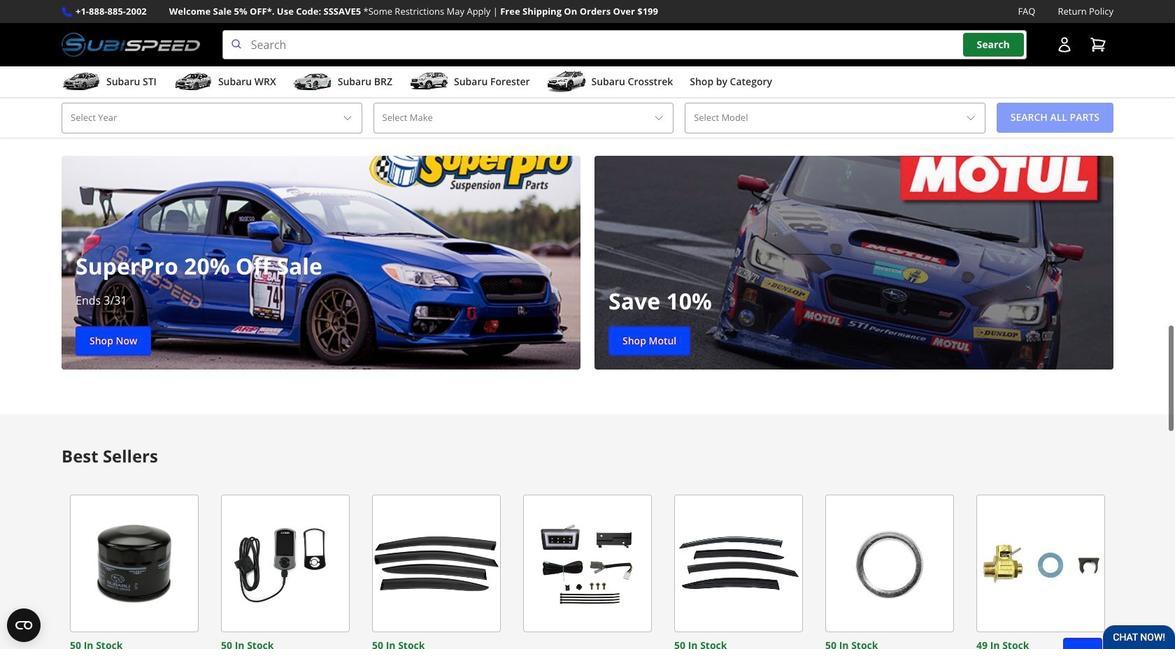 Task type: describe. For each thing, give the bounding box(es) containing it.
a subaru brz thumbnail image image
[[293, 71, 332, 92]]

a subaru sti thumbnail image image
[[62, 71, 101, 92]]

select make image
[[653, 113, 665, 124]]

Select Year button
[[62, 103, 362, 133]]

a subaru wrx thumbnail image image
[[173, 71, 213, 92]]

search input field
[[222, 30, 1027, 60]]

select year image
[[342, 113, 353, 124]]

Select Model button
[[685, 103, 985, 133]]

a subaru forester thumbnail image image
[[409, 71, 448, 92]]



Task type: locate. For each thing, give the bounding box(es) containing it.
subispeed logo image
[[62, 30, 200, 60]]

fumoto quick engine oil drain valve - 2015-2024 subaru wrx / 2014-2018 forester / 2013-2016 scion fr-s / 2013-2020 subaru brz / 2017-2019 toyota 86 image
[[977, 495, 1105, 633]]

cobb tuning accessport v3 - 2015-2021 subaru wrx / sti / 2014-2018 forester xt image
[[221, 495, 350, 633]]

open widget image
[[7, 609, 41, 643]]

oem rain guard deflector kit - 2015-2021 subaru wrx / sti image
[[372, 495, 501, 633]]

subaru oem oil filter - 2015-2024 subaru wrx image
[[70, 495, 199, 633]]

olm nb+r rear brake light / f1 style reverse w/ pnp adapter - clear lens, gloss black base, white bar - 2015-2021 subaru wrx / sti image
[[523, 495, 652, 633]]

select model image
[[965, 113, 976, 124]]

button image
[[1056, 36, 1073, 53]]

a subaru crosstrek thumbnail image image
[[547, 71, 586, 92]]

subaru oem oil drain plug gasket - 2015-2022 wrx / 2014-2018 forester / 2013-2017 crosstrek / 2017-2020 impreza / 2013-2021 scion frs / subaru brz / toyota 86 image
[[825, 495, 954, 633]]

Select Make button
[[373, 103, 674, 133]]

olm oe style rain guards - 2015-2021 subaru wrx / sti image
[[674, 495, 803, 633]]



Task type: vqa. For each thing, say whether or not it's contained in the screenshot.
Free
no



